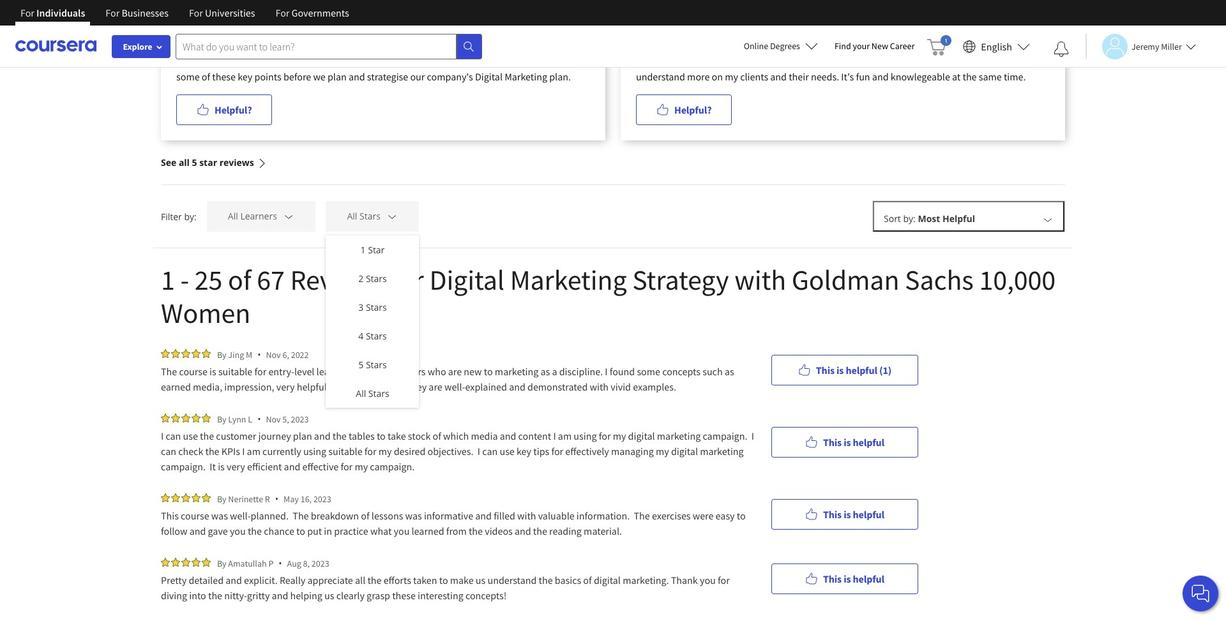 Task type: describe. For each thing, give the bounding box(es) containing it.
and up nitty-
[[226, 574, 242, 587]]

helping
[[290, 590, 322, 602]]

stars for 2 stars menu item
[[366, 273, 387, 285]]

explore button
[[112, 35, 171, 58]]

for inside the pretty detailed and explicit. really appreciate all the efforts taken to make us understand the basics of digital marketing. thank you for diving into the nitty-gritty and helping us clearly grasp these interesting concepts!
[[718, 574, 730, 587]]

of inside "taking this course is a very helpful on my work. i have a learned a lot of things on how to understand more on my clients and their needs. it's fun and knowlegeable at the same time."
[[928, 55, 936, 68]]

a left must
[[500, 55, 506, 68]]

my down the take
[[379, 445, 392, 458]]

• for planned.
[[275, 493, 279, 505]]

0 horizontal spatial you
[[230, 525, 246, 538]]

and left filled
[[475, 510, 492, 522]]

2 horizontal spatial on
[[967, 55, 978, 68]]

guide
[[267, 55, 291, 68]]

for inside 'this course is a great guide towards digital marketing for entreprenuers. it is a must to know some of these key points before we plan and strategise our company's digital marketing plan.'
[[404, 55, 416, 68]]

level
[[294, 365, 315, 378]]

demonstrated
[[528, 381, 588, 393]]

see
[[161, 156, 176, 169]]

examples.
[[633, 381, 676, 393]]

1 horizontal spatial you
[[394, 525, 410, 538]]

chat with us image
[[1191, 584, 1211, 604]]

plan inside 'this course is a great guide towards digital marketing for entreprenuers. it is a must to know some of these key points before we plan and strategise our company's digital marketing plan.'
[[328, 70, 347, 83]]

tables
[[349, 430, 375, 443]]

menu containing 1 star
[[326, 236, 419, 408]]

helpful for the course is suitable for entry-level learners, as well as do-ers who are new to marketing as a discipline. i found some concepts such as earned media, impression, very helpful and easy to learn. they are well-explained and demonstrated with vivid examples.
[[846, 364, 878, 377]]

well- inside the course is suitable for entry-level learners, as well as do-ers who are new to marketing as a discipline. i found some concepts such as earned media, impression, very helpful and easy to learn. they are well-explained and demonstrated with vivid examples.
[[444, 381, 465, 393]]

customer
[[216, 430, 256, 443]]

digital right managing
[[671, 445, 698, 458]]

such
[[703, 365, 723, 378]]

for for governments
[[276, 6, 290, 19]]

course inside "taking this course is a very helpful on my work. i have a learned a lot of things on how to understand more on my clients and their needs. it's fun and knowlegeable at the same time."
[[684, 55, 713, 68]]

lessons
[[372, 510, 403, 522]]

and right explained
[[509, 381, 526, 393]]

digital inside 'this course is a great guide towards digital marketing for entreprenuers. it is a must to know some of these key points before we plan and strategise our company's digital marketing plan.'
[[475, 70, 503, 83]]

discipline.
[[559, 365, 603, 378]]

3 as from the left
[[541, 365, 550, 378]]

helpful for pretty detailed and explicit. really appreciate all the efforts taken to make us understand the basics of digital marketing. thank you for diving into the nitty-gritty and helping us clearly grasp these interesting concepts!
[[853, 573, 885, 585]]

3
[[358, 301, 364, 314]]

6,
[[283, 349, 289, 361]]

2022 for oct 19, 2022
[[664, 23, 682, 34]]

it's
[[841, 70, 854, 83]]

this inside 'this course is a great guide towards digital marketing for entreprenuers. it is a must to know some of these key points before we plan and strategise our company's digital marketing plan.'
[[176, 55, 194, 68]]

and down learners,
[[329, 381, 345, 393]]

2022 for jun 11, 2022
[[205, 23, 223, 34]]

learned inside the 'this course was well-planned.  the breakdown of lessons was informative and filled with valuable information.  the exercises were easy to follow and gave you the chance to put in practice what you learned from the videos and the reading material.'
[[412, 525, 444, 538]]

digital inside 1 - 25 of 67 reviews for digital marketing strategy with goldman sachs 10,000 women
[[429, 263, 505, 298]]

1 - 25 of 67 reviews for digital marketing strategy with goldman sachs 10,000 women
[[161, 263, 1056, 331]]

19,
[[651, 23, 662, 34]]

all stars inside dropdown button
[[347, 210, 381, 223]]

a right 'this'
[[724, 55, 729, 68]]

see all 5 star reviews button
[[161, 141, 267, 185]]

4 as from the left
[[725, 365, 734, 378]]

individuals
[[36, 6, 85, 19]]

filled
[[494, 510, 515, 522]]

helpful for this course was well-planned.  the breakdown of lessons was informative and filled with valuable information.  the exercises were easy to follow and gave you the chance to put in practice what you learned from the videos and the reading material.
[[853, 508, 885, 521]]

chance
[[264, 525, 294, 538]]

the up grasp
[[368, 574, 382, 587]]

taken
[[413, 574, 437, 587]]

lynn
[[228, 414, 246, 425]]

follow
[[161, 525, 187, 538]]

clients
[[740, 70, 768, 83]]

this course is a great guide towards digital marketing for entreprenuers. it is a must to know some of these key points before we plan and strategise our company's digital marketing plan.
[[176, 55, 571, 83]]

with inside 1 - 25 of 67 reviews for digital marketing strategy with goldman sachs 10,000 women
[[735, 263, 786, 298]]

can left 'check'
[[161, 445, 176, 458]]

key inside 'this course is a great guide towards digital marketing for entreprenuers. it is a must to know some of these key points before we plan and strategise our company's digital marketing plan.'
[[238, 70, 252, 83]]

before
[[284, 70, 311, 83]]

1 horizontal spatial are
[[448, 365, 462, 378]]

1 vertical spatial am
[[247, 445, 261, 458]]

appreciate
[[308, 574, 353, 587]]

stars for 5 stars menu item
[[366, 359, 387, 371]]

1 horizontal spatial use
[[500, 445, 515, 458]]

i inside "taking this course is a very helpful on my work. i have a learned a lot of things on how to understand more on my clients and their needs. it's fun and knowlegeable at the same time."
[[838, 55, 841, 68]]

know
[[542, 55, 566, 68]]

tips
[[533, 445, 549, 458]]

videos
[[485, 525, 513, 538]]

businesses
[[122, 6, 169, 19]]

and up "effective"
[[314, 430, 331, 443]]

effective
[[302, 461, 339, 473]]

the right into
[[208, 590, 222, 602]]

and down 'really'
[[272, 590, 288, 602]]

all stars inside menu item
[[356, 388, 389, 400]]

by amatullah p • aug 8, 2023
[[217, 558, 329, 570]]

my up 'their'
[[796, 55, 810, 68]]

2023 for appreciate
[[312, 558, 329, 569]]

understand inside "taking this course is a very helpful on my work. i have a learned a lot of things on how to understand more on my clients and their needs. it's fun and knowlegeable at the same time."
[[636, 70, 685, 83]]

a left great
[[235, 55, 241, 68]]

this course was well-planned.  the breakdown of lessons was informative and filled with valuable information.  the exercises were easy to follow and gave you the chance to put in practice what you learned from the videos and the reading material.
[[161, 510, 748, 538]]

2022 inside by jing m • nov 6, 2022
[[291, 349, 309, 361]]

must
[[508, 55, 529, 68]]

content
[[518, 430, 551, 443]]

kpis
[[221, 445, 240, 458]]

the left basics
[[539, 574, 553, 587]]

stars for all stars menu item
[[368, 388, 389, 400]]

can down media
[[482, 445, 498, 458]]

material.
[[584, 525, 622, 538]]

the left tables
[[333, 430, 347, 443]]

stars inside dropdown button
[[360, 210, 381, 223]]

and down currently
[[284, 461, 300, 473]]

gave
[[208, 525, 228, 538]]

we
[[313, 70, 326, 83]]

stock
[[408, 430, 431, 443]]

and down filled
[[515, 525, 531, 538]]

my down tables
[[355, 461, 368, 473]]

by lynn l • nov 5, 2023
[[217, 413, 309, 425]]

you inside the pretty detailed and explicit. really appreciate all the efforts taken to make us understand the basics of digital marketing. thank you for diving into the nitty-gritty and helping us clearly grasp these interesting concepts!
[[700, 574, 716, 587]]

valuable
[[538, 510, 575, 522]]

a right have
[[865, 55, 870, 68]]

by:
[[184, 210, 197, 223]]

very inside "i can use the customer journey plan and the tables to take stock of which media and content i am using for my digital marketing campaign.  i can check the kpis i am currently using suitable for my desired objectives.  i can use key tips for effectively managing my digital marketing campaign.  it is very efficient and effective for my campaign."
[[227, 461, 245, 473]]

0 horizontal spatial campaign.
[[161, 461, 206, 473]]

to inside 'this course is a great guide towards digital marketing for entreprenuers. it is a must to know some of these key points before we plan and strategise our company's digital marketing plan.'
[[531, 55, 540, 68]]

all inside dropdown button
[[347, 210, 357, 223]]

and left gave
[[189, 525, 206, 538]]

a inside the course is suitable for entry-level learners, as well as do-ers who are new to marketing as a discipline. i found some concepts such as earned media, impression, very helpful and easy to learn. they are well-explained and demonstrated with vivid examples.
[[552, 365, 557, 378]]

course for the course is suitable for entry-level learners, as well as do-ers who are new to marketing as a discipline. i found some concepts such as earned media, impression, very helpful and easy to learn. they are well-explained and demonstrated with vivid examples.
[[179, 365, 208, 378]]

to right the were
[[737, 510, 746, 522]]

this
[[666, 55, 682, 68]]

very inside the course is suitable for entry-level learners, as well as do-ers who are new to marketing as a discipline. i found some concepts such as earned media, impression, very helpful and easy to learn. they are well-explained and demonstrated with vivid examples.
[[276, 381, 295, 393]]

by jing m • nov 6, 2022
[[217, 349, 309, 361]]

suitable inside "i can use the customer journey plan and the tables to take stock of which media and content i am using for my digital marketing campaign.  i can check the kpis i am currently using suitable for my desired objectives.  i can use key tips for effectively managing my digital marketing campaign.  it is very efficient and effective for my campaign."
[[328, 445, 363, 458]]

objectives.
[[428, 445, 474, 458]]

this for this course was well-planned.  the breakdown of lessons was informative and filled with valuable information.  the exercises were easy to follow and gave you the chance to put in practice what you learned from the videos and the reading material.
[[823, 508, 842, 521]]

shopping cart: 1 item image
[[928, 35, 952, 56]]

the left kpis
[[205, 445, 219, 458]]

the up 'check'
[[200, 430, 214, 443]]

1 as from the left
[[356, 365, 365, 378]]

who
[[428, 365, 446, 378]]

25
[[195, 263, 222, 298]]

clearly
[[336, 590, 365, 602]]

a left lot
[[907, 55, 912, 68]]

efficient
[[247, 461, 282, 473]]

(1)
[[880, 364, 892, 377]]

the right from
[[469, 525, 483, 538]]

more
[[687, 70, 710, 83]]

jeremy miller button
[[1086, 34, 1196, 59]]

pretty detailed and explicit. really appreciate all the efforts taken to make us understand the basics of digital marketing. thank you for diving into the nitty-gritty and helping us clearly grasp these interesting concepts!
[[161, 574, 732, 602]]

things
[[938, 55, 965, 68]]

digital up managing
[[628, 430, 655, 443]]

this is helpful for pretty detailed and explicit. really appreciate all the efforts taken to make us understand the basics of digital marketing. thank you for diving into the nitty-gritty and helping us clearly grasp these interesting concepts!
[[823, 573, 885, 585]]

this is helpful button for this course was well-planned.  the breakdown of lessons was informative and filled with valuable information.  the exercises were easy to follow and gave you the chance to put in practice what you learned from the videos and the reading material.
[[772, 499, 918, 530]]

banner navigation
[[10, 0, 359, 35]]

strategise
[[367, 70, 408, 83]]

course for this course is a great guide towards digital marketing for entreprenuers. it is a must to know some of these key points before we plan and strategise our company's digital marketing plan.
[[196, 55, 225, 68]]

they
[[406, 381, 427, 393]]

2 helpful? button from the left
[[636, 95, 732, 125]]

gritty
[[247, 590, 270, 602]]

very inside "taking this course is a very helpful on my work. i have a learned a lot of things on how to understand more on my clients and their needs. it's fun and knowlegeable at the same time."
[[731, 55, 749, 68]]

1 chevron down image from the left
[[283, 211, 295, 223]]

1 vertical spatial using
[[303, 445, 326, 458]]

10,000
[[979, 263, 1056, 298]]

for right "effective"
[[341, 461, 353, 473]]

and right fun
[[872, 70, 889, 83]]

find
[[835, 40, 851, 52]]

jeremy miller
[[1132, 41, 1182, 52]]

4 stars menu item
[[326, 322, 419, 351]]

3 stars menu item
[[326, 293, 419, 322]]

this is helpful button for i can use the customer journey plan and the tables to take stock of which media and content i am using for my digital marketing campaign.  i can check the kpis i am currently using suitable for my desired objectives.  i can use key tips for effectively managing my digital marketing campaign.  it is very efficient and effective for my campaign.
[[772, 427, 918, 458]]

goldman
[[792, 263, 900, 298]]

What do you want to learn? text field
[[176, 34, 457, 59]]

this for pretty detailed and explicit. really appreciate all the efforts taken to make us understand the basics of digital marketing. thank you for diving into the nitty-gritty and helping us clearly grasp these interesting concepts!
[[823, 573, 842, 585]]

diving
[[161, 590, 187, 602]]

my right managing
[[656, 445, 669, 458]]

really
[[280, 574, 305, 587]]

1 horizontal spatial on
[[783, 55, 794, 68]]

media,
[[193, 381, 222, 393]]

concepts
[[662, 365, 701, 378]]

filter
[[161, 210, 182, 223]]

of inside "i can use the customer journey plan and the tables to take stock of which media and content i am using for my digital marketing campaign.  i can check the kpis i am currently using suitable for my desired objectives.  i can use key tips for effectively managing my digital marketing campaign.  it is very efficient and effective for my campaign."
[[433, 430, 441, 443]]

i inside the course is suitable for entry-level learners, as well as do-ers who are new to marketing as a discipline. i found some concepts such as earned media, impression, very helpful and easy to learn. they are well-explained and demonstrated with vivid examples.
[[605, 365, 608, 378]]

2 stars menu item
[[326, 264, 419, 293]]

jeremy
[[1132, 41, 1160, 52]]

1 horizontal spatial the
[[293, 510, 309, 522]]

2 as from the left
[[387, 365, 396, 378]]

ers
[[413, 365, 426, 378]]

oct 19, 2022
[[636, 23, 682, 34]]

informative
[[424, 510, 473, 522]]

this is helpful (1)
[[816, 364, 892, 377]]

1 horizontal spatial using
[[574, 430, 597, 443]]

by for well-
[[217, 493, 226, 505]]

helpful? for second helpful? button from left
[[674, 103, 712, 116]]

for right tips
[[551, 445, 563, 458]]

of inside 'this course is a great guide towards digital marketing for entreprenuers. it is a must to know some of these key points before we plan and strategise our company's digital marketing plan.'
[[202, 70, 210, 83]]

learned inside "taking this course is a very helpful on my work. i have a learned a lot of things on how to understand more on my clients and their needs. it's fun and knowlegeable at the same time."
[[872, 55, 905, 68]]

online degrees button
[[734, 32, 828, 60]]

marketing inside the course is suitable for entry-level learners, as well as do-ers who are new to marketing as a discipline. i found some concepts such as earned media, impression, very helpful and easy to learn. they are well-explained and demonstrated with vivid examples.
[[495, 365, 539, 378]]

english
[[981, 40, 1012, 53]]

taking
[[636, 55, 664, 68]]

which
[[443, 430, 469, 443]]

plan.
[[549, 70, 571, 83]]

our
[[410, 70, 425, 83]]

the inside "taking this course is a very helpful on my work. i have a learned a lot of things on how to understand more on my clients and their needs. it's fun and knowlegeable at the same time."
[[963, 70, 977, 83]]

for individuals
[[20, 6, 85, 19]]

can up 'check'
[[166, 430, 181, 443]]

suitable inside the course is suitable for entry-level learners, as well as do-ers who are new to marketing as a discipline. i found some concepts such as earned media, impression, very helpful and easy to learn. they are well-explained and demonstrated with vivid examples.
[[218, 365, 252, 378]]

how
[[980, 55, 998, 68]]

lot
[[914, 55, 926, 68]]

currently
[[263, 445, 301, 458]]

is inside the course is suitable for entry-level learners, as well as do-ers who are new to marketing as a discipline. i found some concepts such as earned media, impression, very helpful and easy to learn. they are well-explained and demonstrated with vivid examples.
[[210, 365, 216, 378]]

for businesses
[[106, 6, 169, 19]]

1 helpful? button from the left
[[176, 95, 272, 125]]



Task type: vqa. For each thing, say whether or not it's contained in the screenshot.
2nd Creating from right
no



Task type: locate. For each thing, give the bounding box(es) containing it.
2 this is helpful from the top
[[823, 508, 885, 521]]

jun 11, 2022
[[176, 23, 223, 34]]

0 vertical spatial use
[[183, 430, 198, 443]]

some inside 'this course is a great guide towards digital marketing for entreprenuers. it is a must to know some of these key points before we plan and strategise our company's digital marketing plan.'
[[176, 70, 200, 83]]

the down valuable
[[533, 525, 547, 538]]

these left points
[[212, 70, 236, 83]]

planned.
[[251, 510, 289, 522]]

1 vertical spatial us
[[324, 590, 334, 602]]

1 vertical spatial 5
[[358, 359, 364, 371]]

1 by from the top
[[217, 349, 226, 361]]

0 horizontal spatial all
[[179, 156, 190, 169]]

2022
[[205, 23, 223, 34], [664, 23, 682, 34], [291, 349, 309, 361]]

into
[[189, 590, 206, 602]]

1 star menu item
[[326, 236, 419, 264]]

0 vertical spatial am
[[558, 430, 572, 443]]

explore
[[123, 41, 152, 52]]

by for explicit.
[[217, 558, 226, 569]]

helpful? button down more
[[636, 95, 732, 125]]

2 chevron down image from the left
[[387, 211, 398, 223]]

all
[[179, 156, 190, 169], [355, 574, 365, 587]]

2 by from the top
[[217, 414, 226, 425]]

2 was from the left
[[405, 510, 422, 522]]

find your new career
[[835, 40, 915, 52]]

0 horizontal spatial chevron down image
[[283, 211, 295, 223]]

of inside 1 - 25 of 67 reviews for digital marketing strategy with goldman sachs 10,000 women
[[228, 263, 251, 298]]

stars right 3
[[366, 301, 387, 314]]

and inside 'this course is a great guide towards digital marketing for entreprenuers. it is a must to know some of these key points before we plan and strategise our company's digital marketing plan.'
[[349, 70, 365, 83]]

0 horizontal spatial well-
[[230, 510, 251, 522]]

4 for from the left
[[276, 6, 290, 19]]

2 horizontal spatial very
[[731, 55, 749, 68]]

1 vertical spatial with
[[590, 381, 609, 393]]

jun
[[176, 23, 190, 34]]

check
[[178, 445, 203, 458]]

1 horizontal spatial was
[[405, 510, 422, 522]]

1 vertical spatial plan
[[293, 430, 312, 443]]

2 horizontal spatial campaign.
[[703, 430, 748, 443]]

3 for from the left
[[189, 6, 203, 19]]

0 vertical spatial it
[[483, 55, 490, 68]]

filled star image
[[176, 39, 185, 48], [197, 39, 206, 48], [161, 349, 170, 358], [171, 349, 180, 358], [161, 414, 170, 423], [192, 414, 201, 423], [202, 494, 211, 503], [161, 558, 170, 567], [202, 558, 211, 567]]

r
[[265, 493, 270, 505]]

2023 right 8,
[[312, 558, 329, 569]]

2 vertical spatial this is helpful
[[823, 573, 885, 585]]

plan right we
[[328, 70, 347, 83]]

1 horizontal spatial key
[[517, 445, 531, 458]]

put
[[307, 525, 322, 538]]

of down 'jun 11, 2022'
[[202, 70, 210, 83]]

2 vertical spatial 2023
[[312, 558, 329, 569]]

all stars menu item
[[326, 379, 419, 408]]

time.
[[1004, 70, 1026, 83]]

all stars up 1 star
[[347, 210, 381, 223]]

stars for 3 stars menu item
[[366, 301, 387, 314]]

1 nov from the top
[[266, 349, 281, 361]]

helpful for i can use the customer journey plan and the tables to take stock of which media and content i am using for my digital marketing campaign.  i can check the kpis i am currently using suitable for my desired objectives.  i can use key tips for effectively managing my digital marketing campaign.  it is very efficient and effective for my campaign.
[[853, 436, 885, 449]]

to left the take
[[377, 430, 386, 443]]

for right the 2 stars
[[391, 263, 424, 298]]

0 vertical spatial this is helpful button
[[772, 427, 918, 458]]

5 inside button
[[192, 156, 197, 169]]

helpful inside button
[[846, 364, 878, 377]]

3 this is helpful button from the top
[[772, 564, 918, 594]]

and left strategise
[[349, 70, 365, 83]]

3 this is helpful from the top
[[823, 573, 885, 585]]

1 horizontal spatial plan
[[328, 70, 347, 83]]

all stars button
[[326, 201, 419, 232]]

0 horizontal spatial these
[[212, 70, 236, 83]]

these inside the pretty detailed and explicit. really appreciate all the efforts taken to make us understand the basics of digital marketing. thank you for diving into the nitty-gritty and helping us clearly grasp these interesting concepts!
[[392, 590, 416, 602]]

marketing inside 'this course is a great guide towards digital marketing for entreprenuers. it is a must to know some of these key points before we plan and strategise our company's digital marketing plan.'
[[358, 55, 402, 68]]

of right 'stock' at the left bottom of the page
[[433, 430, 441, 443]]

course down 'jun 11, 2022'
[[196, 55, 225, 68]]

0 vertical spatial understand
[[636, 70, 685, 83]]

to inside the pretty detailed and explicit. really appreciate all the efforts taken to make us understand the basics of digital marketing. thank you for diving into the nitty-gritty and helping us clearly grasp these interesting concepts!
[[439, 574, 448, 587]]

it inside 'this course is a great guide towards digital marketing for entreprenuers. it is a must to know some of these key points before we plan and strategise our company's digital marketing plan.'
[[483, 55, 490, 68]]

digital
[[475, 70, 503, 83], [429, 263, 505, 298]]

1 vertical spatial all
[[355, 574, 365, 587]]

this is helpful
[[823, 436, 885, 449], [823, 508, 885, 521], [823, 573, 885, 585]]

5 left the well
[[358, 359, 364, 371]]

chevron down image inside all stars dropdown button
[[387, 211, 398, 223]]

0 vertical spatial us
[[476, 574, 486, 587]]

their
[[789, 70, 809, 83]]

my up managing
[[613, 430, 626, 443]]

1 horizontal spatial 1
[[361, 244, 366, 256]]

stars for 4 stars menu item
[[366, 330, 387, 342]]

2 horizontal spatial the
[[634, 510, 650, 522]]

0 vertical spatial 2023
[[291, 414, 309, 425]]

0 horizontal spatial suitable
[[218, 365, 252, 378]]

filled star image
[[187, 39, 195, 48], [207, 39, 216, 48], [217, 39, 226, 48], [181, 349, 190, 358], [192, 349, 201, 358], [202, 349, 211, 358], [171, 414, 180, 423], [181, 414, 190, 423], [202, 414, 211, 423], [161, 494, 170, 503], [171, 494, 180, 503], [181, 494, 190, 503], [192, 494, 201, 503], [171, 558, 180, 567], [181, 558, 190, 567], [192, 558, 201, 567]]

1 for 1 star
[[361, 244, 366, 256]]

well- down who
[[444, 381, 465, 393]]

for down tables
[[365, 445, 377, 458]]

1 vertical spatial key
[[517, 445, 531, 458]]

degrees
[[770, 40, 800, 52]]

to left put
[[296, 525, 305, 538]]

taking this course is a very helpful on my work. i have a learned a lot of things on how to understand more on my clients and their needs. it's fun and knowlegeable at the same time.
[[636, 55, 1026, 83]]

women
[[161, 296, 251, 331]]

very down kpis
[[227, 461, 245, 473]]

1 vertical spatial suitable
[[328, 445, 363, 458]]

2 helpful? from the left
[[674, 103, 712, 116]]

0 vertical spatial plan
[[328, 70, 347, 83]]

chevron down image
[[1042, 214, 1054, 226]]

all inside see all 5 star reviews button
[[179, 156, 190, 169]]

1 vertical spatial easy
[[716, 510, 735, 522]]

this for i can use the customer journey plan and the tables to take stock of which media and content i am using for my digital marketing campaign.  i can check the kpis i am currently using suitable for my desired objectives.  i can use key tips for effectively managing my digital marketing campaign.  it is very efficient and effective for my campaign.
[[823, 436, 842, 449]]

0 horizontal spatial easy
[[347, 381, 366, 393]]

0 horizontal spatial 2022
[[205, 23, 223, 34]]

for universities
[[189, 6, 255, 19]]

helpful? for first helpful? button from the left
[[215, 103, 252, 116]]

0 horizontal spatial very
[[227, 461, 245, 473]]

1 horizontal spatial am
[[558, 430, 572, 443]]

0 horizontal spatial use
[[183, 430, 198, 443]]

by left nerinette
[[217, 493, 226, 505]]

0 vertical spatial suitable
[[218, 365, 252, 378]]

1 horizontal spatial these
[[392, 590, 416, 602]]

from
[[446, 525, 467, 538]]

suitable down tables
[[328, 445, 363, 458]]

1 helpful? from the left
[[215, 103, 252, 116]]

is
[[227, 55, 233, 68], [492, 55, 498, 68], [715, 55, 721, 68], [837, 364, 844, 377], [210, 365, 216, 378], [844, 436, 851, 449], [218, 461, 225, 473], [844, 508, 851, 521], [844, 573, 851, 585]]

well- inside the 'this course was well-planned.  the breakdown of lessons was informative and filled with valuable information.  the exercises were easy to follow and gave you the chance to put in practice what you learned from the videos and the reading material.'
[[230, 510, 251, 522]]

digital right towards on the left top of the page
[[329, 55, 356, 68]]

0 vertical spatial are
[[448, 365, 462, 378]]

key inside "i can use the customer journey plan and the tables to take stock of which media and content i am using for my digital marketing campaign.  i can check the kpis i am currently using suitable for my desired objectives.  i can use key tips for effectively managing my digital marketing campaign.  it is very efficient and effective for my campaign."
[[517, 445, 531, 458]]

using up effectively
[[574, 430, 597, 443]]

and right media
[[500, 430, 516, 443]]

0 vertical spatial 1
[[361, 244, 366, 256]]

filter by:
[[161, 210, 197, 223]]

2 for from the left
[[106, 6, 120, 19]]

0 vertical spatial all
[[179, 156, 190, 169]]

0 vertical spatial this is helpful
[[823, 436, 885, 449]]

1 horizontal spatial with
[[590, 381, 609, 393]]

impression,
[[224, 381, 274, 393]]

0 horizontal spatial on
[[712, 70, 723, 83]]

1 inside menu item
[[361, 244, 366, 256]]

as
[[356, 365, 365, 378], [387, 365, 396, 378], [541, 365, 550, 378], [725, 365, 734, 378]]

marketing inside 1 - 25 of 67 reviews for digital marketing strategy with goldman sachs 10,000 women
[[510, 263, 627, 298]]

my
[[796, 55, 810, 68], [725, 70, 738, 83], [613, 430, 626, 443], [379, 445, 392, 458], [656, 445, 669, 458], [355, 461, 368, 473]]

all up 1 star menu item
[[347, 210, 357, 223]]

0 vertical spatial all stars
[[347, 210, 381, 223]]

2023 for journey
[[291, 414, 309, 425]]

for inside 1 - 25 of 67 reviews for digital marketing strategy with goldman sachs 10,000 women
[[391, 263, 424, 298]]

1 horizontal spatial campaign.
[[370, 461, 415, 473]]

nov inside by jing m • nov 6, 2022
[[266, 349, 281, 361]]

1 vertical spatial nov
[[266, 414, 281, 425]]

course inside 'this course is a great guide towards digital marketing for entreprenuers. it is a must to know some of these key points before we plan and strategise our company's digital marketing plan.'
[[196, 55, 225, 68]]

the down the planned.
[[248, 525, 262, 538]]

to right new
[[484, 365, 493, 378]]

2 horizontal spatial with
[[735, 263, 786, 298]]

was
[[211, 510, 228, 522], [405, 510, 422, 522]]

for up our at the left of page
[[404, 55, 416, 68]]

11,
[[192, 23, 203, 34]]

1 horizontal spatial helpful? button
[[636, 95, 732, 125]]

of right 25
[[228, 263, 251, 298]]

for for individuals
[[20, 6, 34, 19]]

easy
[[347, 381, 366, 393], [716, 510, 735, 522]]

course inside the 'this course was well-planned.  the breakdown of lessons was informative and filled with valuable information.  the exercises were easy to follow and gave you the chance to put in practice what you learned from the videos and the reading material.'
[[181, 510, 209, 522]]

1 horizontal spatial 2022
[[291, 349, 309, 361]]

• for really
[[279, 558, 282, 570]]

by for suitable
[[217, 349, 226, 361]]

make
[[450, 574, 474, 587]]

very up the clients
[[731, 55, 749, 68]]

to right must
[[531, 55, 540, 68]]

plan up currently
[[293, 430, 312, 443]]

pretty
[[161, 574, 187, 587]]

with inside the course is suitable for entry-level learners, as well as do-ers who are new to marketing as a discipline. i found some concepts such as earned media, impression, very helpful and easy to learn. they are well-explained and demonstrated with vivid examples.
[[590, 381, 609, 393]]

learned down informative
[[412, 525, 444, 538]]

•
[[258, 349, 261, 361], [257, 413, 261, 425], [275, 493, 279, 505], [279, 558, 282, 570]]

breakdown
[[311, 510, 359, 522]]

grasp
[[367, 590, 390, 602]]

stars up 1 star
[[360, 210, 381, 223]]

0 vertical spatial key
[[238, 70, 252, 83]]

the down 16,
[[293, 510, 309, 522]]

by inside by amatullah p • aug 8, 2023
[[217, 558, 226, 569]]

by for the
[[217, 414, 226, 425]]

1 vertical spatial are
[[429, 381, 442, 393]]

0 horizontal spatial learned
[[412, 525, 444, 538]]

0 vertical spatial digital
[[475, 70, 503, 83]]

-
[[180, 263, 189, 298]]

stars right 2
[[366, 273, 387, 285]]

3 by from the top
[[217, 493, 226, 505]]

l
[[248, 414, 252, 425]]

• for customer
[[257, 413, 261, 425]]

0 horizontal spatial with
[[517, 510, 536, 522]]

0 horizontal spatial 5
[[192, 156, 197, 169]]

this for the course is suitable for entry-level learners, as well as do-ers who are new to marketing as a discipline. i found some concepts such as earned media, impression, very helpful and easy to learn. they are well-explained and demonstrated with vivid examples.
[[816, 364, 835, 377]]

1 vertical spatial digital
[[429, 263, 505, 298]]

by inside by lynn l • nov 5, 2023
[[217, 414, 226, 425]]

course up more
[[684, 55, 713, 68]]

learned down the new
[[872, 55, 905, 68]]

helpful inside "taking this course is a very helpful on my work. i have a learned a lot of things on how to understand more on my clients and their needs. it's fun and knowlegeable at the same time."
[[751, 55, 781, 68]]

marketing inside 'this course is a great guide towards digital marketing for entreprenuers. it is a must to know some of these key points before we plan and strategise our company's digital marketing plan.'
[[505, 70, 547, 83]]

the
[[963, 70, 977, 83], [200, 430, 214, 443], [333, 430, 347, 443], [205, 445, 219, 458], [248, 525, 262, 538], [469, 525, 483, 538], [533, 525, 547, 538], [368, 574, 382, 587], [539, 574, 553, 587], [208, 590, 222, 602]]

nov inside by lynn l • nov 5, 2023
[[266, 414, 281, 425]]

• for for
[[258, 349, 261, 361]]

5 stars
[[358, 359, 387, 371]]

easy inside the 'this course was well-planned.  the breakdown of lessons was informative and filled with valuable information.  the exercises were easy to follow and gave you the chance to put in practice what you learned from the videos and the reading material.'
[[716, 510, 735, 522]]

1 horizontal spatial learned
[[872, 55, 905, 68]]

nov for entry-
[[266, 349, 281, 361]]

all inside the pretty detailed and explicit. really appreciate all the efforts taken to make us understand the basics of digital marketing. thank you for diving into the nitty-gritty and helping us clearly grasp these interesting concepts!
[[355, 574, 365, 587]]

marketing
[[358, 55, 402, 68], [495, 365, 539, 378], [657, 430, 701, 443], [700, 445, 744, 458]]

as up demonstrated
[[541, 365, 550, 378]]

1 vertical spatial all
[[356, 388, 366, 400]]

all inside menu item
[[356, 388, 366, 400]]

1 this is helpful button from the top
[[772, 427, 918, 458]]

1 horizontal spatial understand
[[636, 70, 685, 83]]

of
[[928, 55, 936, 68], [202, 70, 210, 83], [228, 263, 251, 298], [433, 430, 441, 443], [361, 510, 370, 522], [583, 574, 592, 587]]

4
[[358, 330, 364, 342]]

with
[[735, 263, 786, 298], [590, 381, 609, 393], [517, 510, 536, 522]]

these inside 'this course is a great guide towards digital marketing for entreprenuers. it is a must to know some of these key points before we plan and strategise our company's digital marketing plan.'
[[212, 70, 236, 83]]

for down by jing m • nov 6, 2022
[[254, 365, 266, 378]]

1 horizontal spatial chevron down image
[[387, 211, 398, 223]]

suitable down jing
[[218, 365, 252, 378]]

reviews
[[219, 156, 254, 169]]

was up gave
[[211, 510, 228, 522]]

course up media,
[[179, 365, 208, 378]]

are down who
[[429, 381, 442, 393]]

use up 'check'
[[183, 430, 198, 443]]

as right such
[[725, 365, 734, 378]]

of inside the pretty detailed and explicit. really appreciate all the efforts taken to make us understand the basics of digital marketing. thank you for diving into the nitty-gritty and helping us clearly grasp these interesting concepts!
[[583, 574, 592, 587]]

of inside the 'this course was well-planned.  the breakdown of lessons was informative and filled with valuable information.  the exercises were easy to follow and gave you the chance to put in practice what you learned from the videos and the reading material.'
[[361, 510, 370, 522]]

2023 inside by nerinette r • may 16, 2023
[[314, 493, 331, 505]]

1 horizontal spatial 5
[[358, 359, 364, 371]]

the
[[161, 365, 177, 378], [293, 510, 309, 522], [634, 510, 650, 522]]

for for businesses
[[106, 6, 120, 19]]

coursera image
[[15, 36, 96, 56]]

0 horizontal spatial it
[[210, 461, 216, 473]]

and left 'their'
[[770, 70, 787, 83]]

same
[[979, 70, 1002, 83]]

• right l
[[257, 413, 261, 425]]

0 vertical spatial all
[[347, 210, 357, 223]]

2023 for the
[[314, 493, 331, 505]]

None search field
[[176, 34, 482, 59]]

us down appreciate
[[324, 590, 334, 602]]

all down 5 stars menu item
[[356, 388, 366, 400]]

understand down taking
[[636, 70, 685, 83]]

0 horizontal spatial key
[[238, 70, 252, 83]]

it inside "i can use the customer journey plan and the tables to take stock of which media and content i am using for my digital marketing campaign.  i can check the kpis i am currently using suitable for my desired objectives.  i can use key tips for effectively managing my digital marketing campaign.  it is very efficient and effective for my campaign."
[[210, 461, 216, 473]]

earned
[[161, 381, 191, 393]]

1 horizontal spatial suitable
[[328, 445, 363, 458]]

it left efficient
[[210, 461, 216, 473]]

1 was from the left
[[211, 510, 228, 522]]

2 stars
[[358, 273, 387, 285]]

helpful? down more
[[674, 103, 712, 116]]

1 for 1 - 25 of 67 reviews for digital marketing strategy with goldman sachs 10,000 women
[[161, 263, 175, 298]]

1 inside 1 - 25 of 67 reviews for digital marketing strategy with goldman sachs 10,000 women
[[161, 263, 175, 298]]

2 vertical spatial with
[[517, 510, 536, 522]]

1 vertical spatial 1
[[161, 263, 175, 298]]

1 vertical spatial understand
[[488, 574, 537, 587]]

well- down nerinette
[[230, 510, 251, 522]]

helpful? button up see all 5 star reviews button at the top left of page
[[176, 95, 272, 125]]

1 vertical spatial marketing
[[510, 263, 627, 298]]

do-
[[398, 365, 413, 378]]

for inside the course is suitable for entry-level learners, as well as do-ers who are new to marketing as a discipline. i found some concepts such as earned media, impression, very helpful and easy to learn. they are well-explained and demonstrated with vivid examples.
[[254, 365, 266, 378]]

1 horizontal spatial helpful?
[[674, 103, 712, 116]]

this is helpful for this course was well-planned.  the breakdown of lessons was informative and filled with valuable information.  the exercises were easy to follow and gave you the chance to put in practice what you learned from the videos and the reading material.
[[823, 508, 885, 521]]

1 vertical spatial well-
[[230, 510, 251, 522]]

2022 right 6,
[[291, 349, 309, 361]]

learners,
[[317, 365, 354, 378]]

is inside "i can use the customer journey plan and the tables to take stock of which media and content i am using for my digital marketing campaign.  i can check the kpis i am currently using suitable for my desired objectives.  i can use key tips for effectively managing my digital marketing campaign.  it is very efficient and effective for my campaign."
[[218, 461, 225, 473]]

very down the entry-
[[276, 381, 295, 393]]

for right thank
[[718, 574, 730, 587]]

0 vertical spatial learned
[[872, 55, 905, 68]]

take
[[388, 430, 406, 443]]

0 horizontal spatial some
[[176, 70, 200, 83]]

1 vertical spatial very
[[276, 381, 295, 393]]

the up "earned"
[[161, 365, 177, 378]]

are left new
[[448, 365, 462, 378]]

entreprenuers.
[[418, 55, 481, 68]]

find your new career link
[[828, 38, 921, 54]]

4 by from the top
[[217, 558, 226, 569]]

1 vertical spatial all stars
[[356, 388, 389, 400]]

is inside "taking this course is a very helpful on my work. i have a learned a lot of things on how to understand more on my clients and their needs. it's fun and knowlegeable at the same time."
[[715, 55, 721, 68]]

plan inside "i can use the customer journey plan and the tables to take stock of which media and content i am using for my digital marketing campaign.  i can check the kpis i am currently using suitable for my desired objectives.  i can use key tips for effectively managing my digital marketing campaign.  it is very efficient and effective for my campaign."
[[293, 430, 312, 443]]

information.
[[577, 510, 630, 522]]

5 stars menu item
[[326, 351, 419, 379]]

1 horizontal spatial easy
[[716, 510, 735, 522]]

points
[[255, 70, 281, 83]]

helpful
[[751, 55, 781, 68], [846, 364, 878, 377], [297, 381, 327, 393], [853, 436, 885, 449], [853, 508, 885, 521], [853, 573, 885, 585]]

you right thank
[[700, 574, 716, 587]]

you right what
[[394, 525, 410, 538]]

3 stars
[[358, 301, 387, 314]]

exercises
[[652, 510, 691, 522]]

for for universities
[[189, 6, 203, 19]]

2023 inside by lynn l • nov 5, 2023
[[291, 414, 309, 425]]

2 horizontal spatial you
[[700, 574, 716, 587]]

this is helpful for i can use the customer journey plan and the tables to take stock of which media and content i am using for my digital marketing campaign.  i can check the kpis i am currently using suitable for my desired objectives.  i can use key tips for effectively managing my digital marketing campaign.  it is very efficient and effective for my campaign.
[[823, 436, 885, 449]]

2023 inside by amatullah p • aug 8, 2023
[[312, 558, 329, 569]]

my left the clients
[[725, 70, 738, 83]]

key
[[238, 70, 252, 83], [517, 445, 531, 458]]

digital
[[329, 55, 356, 68], [628, 430, 655, 443], [671, 445, 698, 458], [594, 574, 621, 587]]

1 for from the left
[[20, 6, 34, 19]]

8,
[[303, 558, 310, 569]]

at
[[952, 70, 961, 83]]

the inside the course is suitable for entry-level learners, as well as do-ers who are new to marketing as a discipline. i found some concepts such as earned media, impression, very helpful and easy to learn. they are well-explained and demonstrated with vivid examples.
[[161, 365, 177, 378]]

2 nov from the top
[[266, 414, 281, 425]]

1 left star
[[361, 244, 366, 256]]

0 vertical spatial nov
[[266, 349, 281, 361]]

the left exercises
[[634, 510, 650, 522]]

understand up concepts!
[[488, 574, 537, 587]]

1 vertical spatial 2023
[[314, 493, 331, 505]]

chevron down image
[[283, 211, 295, 223], [387, 211, 398, 223]]

1 left -
[[161, 263, 175, 298]]

2 vertical spatial very
[[227, 461, 245, 473]]

for governments
[[276, 6, 349, 19]]

1 vertical spatial this is helpful
[[823, 508, 885, 521]]

0 horizontal spatial plan
[[293, 430, 312, 443]]

to down the well
[[369, 381, 377, 393]]

on right more
[[712, 70, 723, 83]]

have
[[843, 55, 863, 68]]

by up detailed
[[217, 558, 226, 569]]

nov for journey
[[266, 414, 281, 425]]

thank
[[671, 574, 698, 587]]

5 inside menu item
[[358, 359, 364, 371]]

concepts!
[[466, 590, 507, 602]]

1 horizontal spatial us
[[476, 574, 486, 587]]

course up follow
[[181, 510, 209, 522]]

1 vertical spatial these
[[392, 590, 416, 602]]

practice
[[334, 525, 368, 538]]

course for this course was well-planned.  the breakdown of lessons was informative and filled with valuable information.  the exercises were easy to follow and gave you the chance to put in practice what you learned from the videos and the reading material.
[[181, 510, 209, 522]]

show notifications image
[[1054, 42, 1069, 57]]

marketing.
[[623, 574, 669, 587]]

media
[[471, 430, 498, 443]]

digital inside 'this course is a great guide towards digital marketing for entreprenuers. it is a must to know some of these key points before we plan and strategise our company's digital marketing plan.'
[[329, 55, 356, 68]]

digital inside the pretty detailed and explicit. really appreciate all the efforts taken to make us understand the basics of digital marketing. thank you for diving into the nitty-gritty and helping us clearly grasp these interesting concepts!
[[594, 574, 621, 587]]

managing
[[611, 445, 654, 458]]

am up effectively
[[558, 430, 572, 443]]

with inside the 'this course was well-planned.  the breakdown of lessons was informative and filled with valuable information.  the exercises were easy to follow and gave you the chance to put in practice what you learned from the videos and the reading material.'
[[517, 510, 536, 522]]

sachs
[[905, 263, 974, 298]]

helpful inside the course is suitable for entry-level learners, as well as do-ers who are new to marketing as a discipline. i found some concepts such as earned media, impression, very helpful and easy to learn. they are well-explained and demonstrated with vivid examples.
[[297, 381, 327, 393]]

understand inside the pretty detailed and explicit. really appreciate all the efforts taken to make us understand the basics of digital marketing. thank you for diving into the nitty-gritty and helping us clearly grasp these interesting concepts!
[[488, 574, 537, 587]]

nov
[[266, 349, 281, 361], [266, 414, 281, 425]]

this is helpful button
[[772, 427, 918, 458], [772, 499, 918, 530], [772, 564, 918, 594]]

these down the efforts
[[392, 590, 416, 602]]

to up interesting on the left bottom
[[439, 574, 448, 587]]

course inside the course is suitable for entry-level learners, as well as do-ers who are new to marketing as a discipline. i found some concepts such as earned media, impression, very helpful and easy to learn. they are well-explained and demonstrated with vivid examples.
[[179, 365, 208, 378]]

0 horizontal spatial helpful?
[[215, 103, 252, 116]]

by inside by jing m • nov 6, 2022
[[217, 349, 226, 361]]

1 vertical spatial use
[[500, 445, 515, 458]]

this is helpful button for pretty detailed and explicit. really appreciate all the efforts taken to make us understand the basics of digital marketing. thank you for diving into the nitty-gritty and helping us clearly grasp these interesting concepts!
[[772, 564, 918, 594]]

0 vertical spatial easy
[[347, 381, 366, 393]]

for up effectively
[[599, 430, 611, 443]]

what
[[370, 525, 392, 538]]

some inside the course is suitable for entry-level learners, as well as do-ers who are new to marketing as a discipline. i found some concepts such as earned media, impression, very helpful and easy to learn. they are well-explained and demonstrated with vivid examples.
[[637, 365, 660, 378]]

2 this is helpful button from the top
[[772, 499, 918, 530]]

for left businesses
[[106, 6, 120, 19]]

easy inside the course is suitable for entry-level learners, as well as do-ers who are new to marketing as a discipline. i found some concepts such as earned media, impression, very helpful and easy to learn. they are well-explained and demonstrated with vivid examples.
[[347, 381, 366, 393]]

for left "governments"
[[276, 6, 290, 19]]

effectively
[[565, 445, 609, 458]]

by inside by nerinette r • may 16, 2023
[[217, 493, 226, 505]]

to inside "taking this course is a very helpful on my work. i have a learned a lot of things on how to understand more on my clients and their needs. it's fun and knowlegeable at the same time."
[[1000, 55, 1009, 68]]

by left lynn on the bottom of the page
[[217, 414, 226, 425]]

1 this is helpful from the top
[[823, 436, 885, 449]]

1 horizontal spatial some
[[637, 365, 660, 378]]

0 vertical spatial using
[[574, 430, 597, 443]]

this inside the 'this course was well-planned.  the breakdown of lessons was informative and filled with valuable information.  the exercises were easy to follow and gave you the chance to put in practice what you learned from the videos and the reading material.'
[[161, 510, 179, 522]]

2023 right 5,
[[291, 414, 309, 425]]

nov left 6,
[[266, 349, 281, 361]]

0 vertical spatial with
[[735, 263, 786, 298]]

nitty-
[[224, 590, 247, 602]]

am
[[558, 430, 572, 443], [247, 445, 261, 458]]

0 horizontal spatial helpful? button
[[176, 95, 272, 125]]

to inside "i can use the customer journey plan and the tables to take stock of which media and content i am using for my digital marketing campaign.  i can check the kpis i am currently using suitable for my desired objectives.  i can use key tips for effectively managing my digital marketing campaign.  it is very efficient and effective for my campaign."
[[377, 430, 386, 443]]

1 horizontal spatial very
[[276, 381, 295, 393]]

menu
[[326, 236, 419, 408]]

easy down learners,
[[347, 381, 366, 393]]

stars down the well
[[368, 388, 389, 400]]



